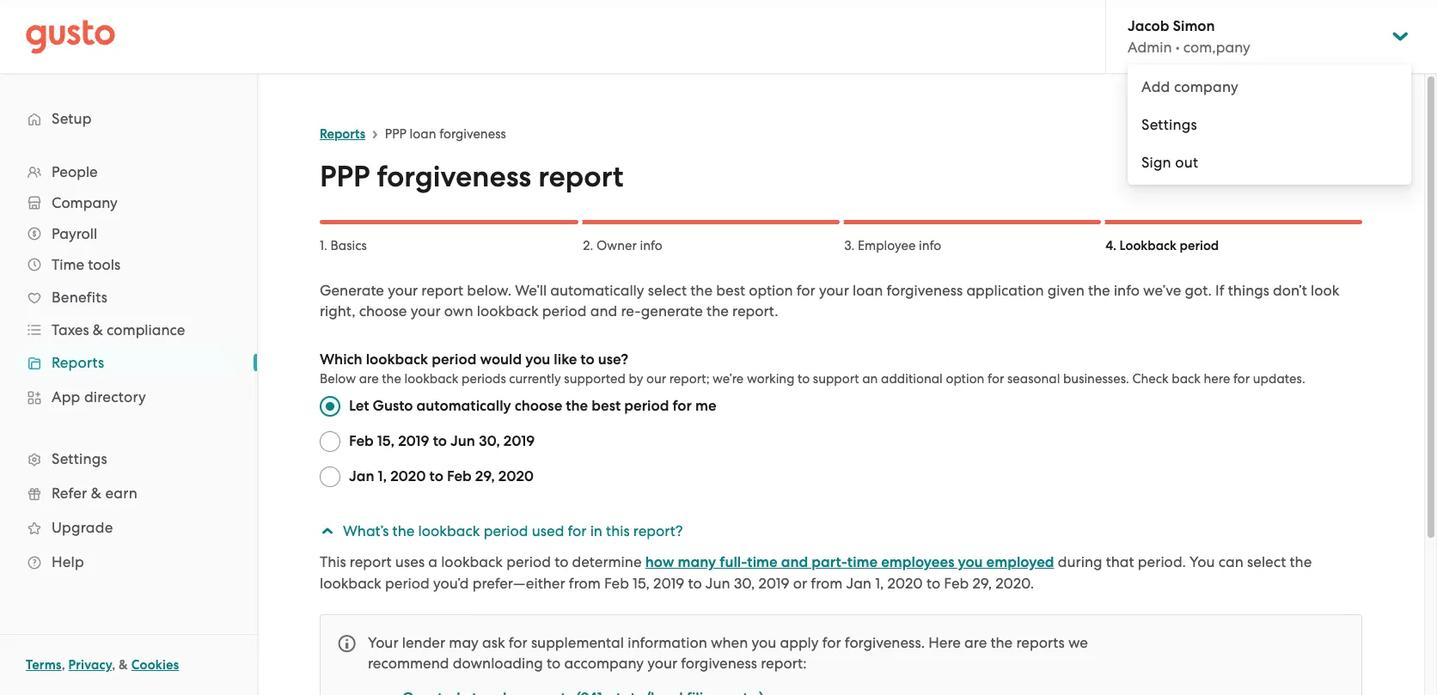 Task type: vqa. For each thing, say whether or not it's contained in the screenshot.
the topmost the tools
no



Task type: describe. For each thing, give the bounding box(es) containing it.
compliance
[[107, 322, 185, 339]]

2019 down how
[[654, 575, 685, 593]]

choose inside generate your report below. we'll automatically select the best option for your loan forgiveness application given the info we've got. if things don't look right, choose your own lookback period and re-generate the report.
[[359, 303, 407, 320]]

refer & earn
[[52, 485, 138, 502]]

forgiveness inside generate your report below. we'll automatically select the best option for your loan forgiveness application given the info we've got. if things don't look right, choose your own lookback period and re-generate the report.
[[887, 282, 963, 299]]

owner info
[[597, 238, 663, 254]]

forgiveness inside your lender may ask for supplemental information when you apply for forgiveness. here are the reports we recommend downloading to accompany your forgiveness report:
[[681, 655, 758, 673]]

you inside the which lookback period would you like to use? below are the lookback periods currently supported by our report; we're working to support an additional option for seasonal businesses. check back here for updates.
[[526, 351, 551, 369]]

taxes & compliance
[[52, 322, 185, 339]]

2020 inside during that period. you can select the lookback period you'd prefer—either from feb 15, 2019 to jun 30, 2019 or from jan 1, 2020 to feb 29, 2020.
[[888, 575, 923, 593]]

ppp forgiveness report
[[320, 159, 624, 194]]

me
[[696, 397, 717, 415]]

help
[[52, 554, 84, 571]]

the inside the which lookback period would you like to use? below are the lookback periods currently supported by our report; we're working to support an additional option for seasonal businesses. check back here for updates.
[[382, 372, 402, 387]]

forgiveness.
[[845, 635, 925, 652]]

your right generate
[[388, 282, 418, 299]]

app directory link
[[17, 382, 240, 413]]

here
[[929, 635, 961, 652]]

lookback
[[1120, 238, 1177, 254]]

businesses.
[[1064, 372, 1130, 387]]

2 , from the left
[[112, 658, 116, 673]]

currently
[[509, 372, 561, 387]]

when
[[711, 635, 748, 652]]

or
[[794, 575, 808, 593]]

generate
[[641, 303, 703, 320]]

additional
[[882, 372, 943, 387]]

option inside generate your report below. we'll automatically select the best option for your loan forgiveness application given the info we've got. if things don't look right, choose your own lookback period and re-generate the report.
[[749, 282, 793, 299]]

cookies button
[[131, 655, 179, 676]]

company button
[[17, 187, 240, 218]]

1 horizontal spatial 2020
[[499, 468, 534, 486]]

part-
[[812, 554, 848, 572]]

we
[[1069, 635, 1089, 652]]

0 vertical spatial settings link
[[1128, 106, 1412, 144]]

benefits
[[52, 289, 108, 306]]

2019 down let gusto automatically choose the best period for me
[[504, 433, 535, 451]]

payroll
[[52, 225, 97, 243]]

basics
[[331, 238, 367, 254]]

to up jan 1, 2020 to feb 29, 2020
[[433, 433, 447, 451]]

1 from from the left
[[569, 575, 601, 593]]

setup link
[[17, 103, 240, 134]]

to up the supported
[[581, 351, 595, 369]]

we've
[[1144, 282, 1182, 299]]

refer & earn link
[[17, 478, 240, 509]]

you
[[1190, 554, 1216, 571]]

ppp loan forgiveness
[[385, 126, 506, 142]]

your lender may ask for supplemental information when you apply for forgiveness. here are the reports we recommend downloading to accompany your forgiveness report: alert
[[320, 615, 1363, 696]]

settings link inside gusto navigation element
[[17, 444, 240, 475]]

benefits link
[[17, 282, 240, 313]]

accompany
[[565, 655, 644, 673]]

ppp for ppp loan forgiveness
[[385, 126, 407, 142]]

period inside the which lookback period would you like to use? below are the lookback periods currently supported by our report; we're working to support an additional option for seasonal businesses. check back here for updates.
[[432, 351, 477, 369]]

feb 15, 2019 to jun 30, 2019
[[349, 433, 535, 451]]

period up got.
[[1180, 238, 1220, 254]]

2019 down gusto on the bottom of the page
[[398, 433, 430, 451]]

let
[[349, 397, 369, 415]]

by
[[629, 372, 644, 387]]

jan 1, 2020 to feb 29, 2020
[[349, 468, 534, 486]]

terms link
[[26, 658, 62, 673]]

1 vertical spatial you
[[958, 554, 983, 572]]

feb right feb 15, 2019 to jun 30, 2019 radio
[[349, 433, 374, 451]]

forgiveness down ppp loan forgiveness
[[377, 159, 532, 194]]

would
[[480, 351, 522, 369]]

the down the supported
[[566, 397, 588, 415]]

forgiveness up ppp forgiveness report
[[440, 126, 506, 142]]

to down many
[[688, 575, 702, 593]]

0 vertical spatial 1,
[[378, 468, 387, 486]]

tools
[[88, 256, 121, 273]]

out
[[1176, 154, 1199, 171]]

0 horizontal spatial 2020
[[391, 468, 426, 486]]

employed
[[987, 554, 1055, 572]]

downloading
[[453, 655, 543, 673]]

feb down employees
[[945, 575, 969, 593]]

select inside during that period. you can select the lookback period you'd prefer—either from feb 15, 2019 to jun 30, 2019 or from jan 1, 2020 to feb 29, 2020.
[[1248, 554, 1287, 571]]

help link
[[17, 547, 240, 578]]

add company
[[1142, 78, 1239, 95]]

jacob simon admin • com,pany
[[1128, 17, 1251, 56]]

for left 'seasonal'
[[988, 372, 1005, 387]]

your lender may ask for supplemental information when you apply for forgiveness. here are the reports we recommend downloading to accompany your forgiveness report:
[[368, 635, 1089, 673]]

check
[[1133, 372, 1169, 387]]

report:
[[761, 655, 807, 673]]

earn
[[105, 485, 138, 502]]

employees
[[882, 554, 955, 572]]

sign out button
[[1128, 144, 1412, 181]]

to inside this report uses a lookback period to determine how many full-time and part-time employees you employed
[[555, 554, 569, 571]]

simon
[[1174, 17, 1216, 35]]

we'll
[[515, 282, 547, 299]]

privacy
[[68, 658, 112, 673]]

this
[[320, 554, 346, 571]]

for inside generate your report below. we'll automatically select the best option for your loan forgiveness application given the info we've got. if things don't look right, choose your own lookback period and re-generate the report.
[[797, 282, 816, 299]]

look
[[1312, 282, 1340, 299]]

info for owner info
[[640, 238, 663, 254]]

automatically inside generate your report below. we'll automatically select the best option for your loan forgiveness application given the info we've got. if things don't look right, choose your own lookback period and re-generate the report.
[[551, 282, 645, 299]]

own
[[444, 303, 473, 320]]

things
[[1229, 282, 1270, 299]]

to inside your lender may ask for supplemental information when you apply for forgiveness. here are the reports we recommend downloading to accompany your forgiveness report:
[[547, 655, 561, 673]]

terms , privacy , & cookies
[[26, 658, 179, 673]]

company
[[1175, 78, 1239, 95]]

•
[[1176, 39, 1180, 56]]

2019 left or
[[759, 575, 790, 593]]

reports
[[1017, 635, 1065, 652]]

generate
[[320, 282, 384, 299]]

this report uses a lookback period to determine how many full-time and part-time employees you employed
[[320, 554, 1055, 572]]

supplemental
[[531, 635, 624, 652]]

if
[[1216, 282, 1225, 299]]

select inside generate your report below. we'll automatically select the best option for your loan forgiveness application given the info we've got. if things don't look right, choose your own lookback period and re-generate the report.
[[648, 282, 687, 299]]

people button
[[17, 157, 240, 187]]

your up the which lookback period would you like to use? below are the lookback periods currently supported by our report; we're working to support an additional option for seasonal businesses. check back here for updates.
[[819, 282, 850, 299]]

back
[[1172, 372, 1201, 387]]

arrow right image
[[317, 524, 337, 539]]

below
[[320, 372, 356, 387]]

settings inside gusto navigation element
[[52, 451, 107, 468]]

below.
[[467, 282, 512, 299]]

recommend
[[368, 655, 449, 673]]

taxes & compliance button
[[17, 315, 240, 346]]

and inside generate your report below. we'll automatically select the best option for your loan forgiveness application given the info we've got. if things don't look right, choose your own lookback period and re-generate the report.
[[591, 303, 618, 320]]

are inside the which lookback period would you like to use? below are the lookback periods currently supported by our report; we're working to support an additional option for seasonal businesses. check back here for updates.
[[359, 372, 379, 387]]

for right apply at the bottom right of the page
[[823, 635, 842, 652]]

2 from from the left
[[811, 575, 843, 593]]

employee
[[858, 238, 916, 254]]

which
[[320, 351, 363, 369]]

Let Gusto automatically choose the best period for me radio
[[320, 396, 340, 417]]

sign
[[1142, 154, 1172, 171]]



Task type: locate. For each thing, give the bounding box(es) containing it.
info right owner
[[640, 238, 663, 254]]

2019
[[398, 433, 430, 451], [504, 433, 535, 451], [654, 575, 685, 593], [759, 575, 790, 593]]

settings
[[1142, 116, 1198, 133], [52, 451, 107, 468]]

1 horizontal spatial from
[[811, 575, 843, 593]]

period inside this report uses a lookback period to determine how many full-time and part-time employees you employed
[[507, 554, 551, 571]]

admin
[[1128, 39, 1173, 56]]

settings up sign out
[[1142, 116, 1198, 133]]

1 vertical spatial 1,
[[876, 575, 884, 593]]

1 vertical spatial are
[[965, 635, 987, 652]]

to down used
[[555, 554, 569, 571]]

generate your report below. we'll automatically select the best option for your loan forgiveness application given the info we've got. if things don't look right, choose your own lookback period and re-generate the report.
[[320, 282, 1340, 320]]

info inside generate your report below. we'll automatically select the best option for your loan forgiveness application given the info we've got. if things don't look right, choose your own lookback period and re-generate the report.
[[1114, 282, 1140, 299]]

that
[[1107, 554, 1135, 571]]

and left re-
[[591, 303, 618, 320]]

the right can
[[1290, 554, 1313, 571]]

lookback period
[[1120, 238, 1220, 254]]

2 vertical spatial &
[[119, 658, 128, 673]]

1 horizontal spatial are
[[965, 635, 987, 652]]

2020 up what's the lookback period used for in this report?
[[499, 468, 534, 486]]

which lookback period would you like to use? below are the lookback periods currently supported by our report; we're working to support an additional option for seasonal businesses. check back here for updates.
[[320, 351, 1306, 387]]

terms
[[26, 658, 62, 673]]

home image
[[26, 19, 115, 54]]

best up report.
[[717, 282, 746, 299]]

1 vertical spatial best
[[592, 397, 621, 415]]

1 vertical spatial option
[[946, 372, 985, 387]]

time right many
[[748, 554, 778, 572]]

1 horizontal spatial ppp
[[385, 126, 407, 142]]

the
[[691, 282, 713, 299], [1089, 282, 1111, 299], [707, 303, 729, 320], [382, 372, 402, 387], [566, 397, 588, 415], [393, 523, 415, 540], [1290, 554, 1313, 571], [991, 635, 1013, 652]]

2 vertical spatial you
[[752, 635, 777, 652]]

time tools
[[52, 256, 121, 273]]

& left cookies
[[119, 658, 128, 673]]

1 horizontal spatial jan
[[847, 575, 872, 593]]

jan down the how many full-time and part-time employees you employed link
[[847, 575, 872, 593]]

jan right jan 1, 2020 to feb 29, 2020 radio
[[349, 468, 374, 486]]

report inside this report uses a lookback period to determine how many full-time and part-time employees you employed
[[350, 554, 392, 571]]

period down uses
[[385, 575, 430, 593]]

jun down full-
[[706, 575, 731, 593]]

our
[[647, 372, 667, 387]]

automatically down periods
[[417, 397, 511, 415]]

1 horizontal spatial option
[[946, 372, 985, 387]]

1 horizontal spatial 29,
[[973, 575, 993, 593]]

add
[[1142, 78, 1171, 95]]

employee info
[[858, 238, 942, 254]]

1 horizontal spatial report
[[422, 282, 464, 299]]

1 horizontal spatial 15,
[[633, 575, 650, 593]]

period inside during that period. you can select the lookback period you'd prefer—either from feb 15, 2019 to jun 30, 2019 or from jan 1, 2020 to feb 29, 2020.
[[385, 575, 430, 593]]

option
[[749, 282, 793, 299], [946, 372, 985, 387]]

jan inside during that period. you can select the lookback period you'd prefer—either from feb 15, 2019 to jun 30, 2019 or from jan 1, 2020 to feb 29, 2020.
[[847, 575, 872, 593]]

period left used
[[484, 523, 528, 540]]

report up owner
[[539, 159, 624, 194]]

owner
[[597, 238, 637, 254]]

you inside your lender may ask for supplemental information when you apply for forgiveness. here are the reports we recommend downloading to accompany your forgiveness report:
[[752, 635, 777, 652]]

1 vertical spatial choose
[[515, 397, 563, 415]]

0 vertical spatial jan
[[349, 468, 374, 486]]

15, down gusto on the bottom of the page
[[377, 433, 395, 451]]

report inside generate your report below. we'll automatically select the best option for your loan forgiveness application given the info we've got. if things don't look right, choose your own lookback period and re-generate the report.
[[422, 282, 464, 299]]

ppp for ppp forgiveness report
[[320, 159, 370, 194]]

2 horizontal spatial info
[[1114, 282, 1140, 299]]

how many full-time and part-time employees you employed link
[[646, 554, 1055, 572]]

prefer—either
[[473, 575, 566, 593]]

for inside tab
[[568, 523, 587, 540]]

report.
[[733, 303, 779, 320]]

0 horizontal spatial info
[[640, 238, 663, 254]]

re-
[[621, 303, 641, 320]]

0 horizontal spatial reports link
[[17, 347, 240, 378]]

30, down let gusto automatically choose the best period for me
[[479, 433, 500, 451]]

loan down employee
[[853, 282, 883, 299]]

information
[[628, 635, 708, 652]]

for left me
[[673, 397, 692, 415]]

15,
[[377, 433, 395, 451], [633, 575, 650, 593]]

0 vertical spatial and
[[591, 303, 618, 320]]

0 horizontal spatial time
[[748, 554, 778, 572]]

1 vertical spatial 29,
[[973, 575, 993, 593]]

1 vertical spatial reports
[[52, 354, 104, 372]]

supported
[[564, 372, 626, 387]]

2 horizontal spatial 2020
[[888, 575, 923, 593]]

info right employee
[[919, 238, 942, 254]]

for left "in"
[[568, 523, 587, 540]]

directory
[[84, 389, 146, 406]]

0 vertical spatial choose
[[359, 303, 407, 320]]

2020.
[[996, 575, 1035, 593]]

jacob
[[1128, 17, 1170, 35]]

for up the which lookback period would you like to use? below are the lookback periods currently supported by our report; we're working to support an additional option for seasonal businesses. check back here for updates.
[[797, 282, 816, 299]]

are inside your lender may ask for supplemental information when you apply for forgiveness. here are the reports we recommend downloading to accompany your forgiveness report:
[[965, 635, 987, 652]]

1 horizontal spatial loan
[[853, 282, 883, 299]]

settings up refer
[[52, 451, 107, 468]]

1, inside during that period. you can select the lookback period you'd prefer—either from feb 15, 2019 to jun 30, 2019 or from jan 1, 2020 to feb 29, 2020.
[[876, 575, 884, 593]]

loan up ppp forgiveness report
[[410, 126, 436, 142]]

0 vertical spatial option
[[749, 282, 793, 299]]

0 horizontal spatial reports
[[52, 354, 104, 372]]

from
[[569, 575, 601, 593], [811, 575, 843, 593]]

1 vertical spatial jun
[[706, 575, 731, 593]]

report down what's on the left bottom
[[350, 554, 392, 571]]

reports
[[320, 126, 366, 142], [52, 354, 104, 372]]

0 horizontal spatial ppp
[[320, 159, 370, 194]]

are up let
[[359, 372, 379, 387]]

reports inside gusto navigation element
[[52, 354, 104, 372]]

gusto navigation element
[[0, 74, 257, 607]]

1 vertical spatial and
[[782, 554, 809, 572]]

& right taxes
[[93, 322, 103, 339]]

,
[[62, 658, 65, 673], [112, 658, 116, 673]]

0 vertical spatial reports
[[320, 126, 366, 142]]

1 horizontal spatial settings link
[[1128, 106, 1412, 144]]

0 vertical spatial select
[[648, 282, 687, 299]]

the inside tab
[[393, 523, 415, 540]]

0 horizontal spatial from
[[569, 575, 601, 593]]

1 horizontal spatial 1,
[[876, 575, 884, 593]]

0 horizontal spatial jun
[[451, 433, 475, 451]]

0 vertical spatial are
[[359, 372, 379, 387]]

1 horizontal spatial time
[[848, 554, 878, 572]]

0 vertical spatial ppp
[[385, 126, 407, 142]]

best
[[717, 282, 746, 299], [592, 397, 621, 415]]

jun up jan 1, 2020 to feb 29, 2020
[[451, 433, 475, 451]]

can
[[1219, 554, 1244, 571]]

1 horizontal spatial 30,
[[734, 575, 755, 593]]

loan inside generate your report below. we'll automatically select the best option for your loan forgiveness application given the info we've got. if things don't look right, choose your own lookback period and re-generate the report.
[[853, 282, 883, 299]]

the inside during that period. you can select the lookback period you'd prefer—either from feb 15, 2019 to jun 30, 2019 or from jan 1, 2020 to feb 29, 2020.
[[1290, 554, 1313, 571]]

the left report.
[[707, 303, 729, 320]]

report
[[539, 159, 624, 194], [422, 282, 464, 299], [350, 554, 392, 571]]

0 horizontal spatial are
[[359, 372, 379, 387]]

0 vertical spatial you
[[526, 351, 551, 369]]

upgrade
[[52, 519, 113, 537]]

0 vertical spatial 30,
[[479, 433, 500, 451]]

0 horizontal spatial option
[[749, 282, 793, 299]]

choose down generate
[[359, 303, 407, 320]]

you up currently
[[526, 351, 551, 369]]

during that period. you can select the lookback period you'd prefer—either from feb 15, 2019 to jun 30, 2019 or from jan 1, 2020 to feb 29, 2020.
[[320, 554, 1313, 593]]

Feb 15, 2019 to Jun 30, 2019 radio
[[320, 432, 340, 452]]

like
[[554, 351, 577, 369]]

0 horizontal spatial settings
[[52, 451, 107, 468]]

what's the lookback period used for in this report?
[[343, 523, 683, 540]]

0 vertical spatial best
[[717, 282, 746, 299]]

settings link down company
[[1128, 106, 1412, 144]]

Jan 1, 2020 to Feb 29, 2020 radio
[[320, 467, 340, 488]]

uses
[[395, 554, 425, 571]]

1 horizontal spatial reports
[[320, 126, 366, 142]]

1, right jan 1, 2020 to feb 29, 2020 radio
[[378, 468, 387, 486]]

29, inside during that period. you can select the lookback period you'd prefer—either from feb 15, 2019 to jun 30, 2019 or from jan 1, 2020 to feb 29, 2020.
[[973, 575, 993, 593]]

2 horizontal spatial report
[[539, 159, 624, 194]]

1 vertical spatial &
[[91, 485, 102, 502]]

1 horizontal spatial choose
[[515, 397, 563, 415]]

1 vertical spatial 15,
[[633, 575, 650, 593]]

right,
[[320, 303, 356, 320]]

to down employees
[[927, 575, 941, 593]]

automatically up re-
[[551, 282, 645, 299]]

1 time from the left
[[748, 554, 778, 572]]

feb down feb 15, 2019 to jun 30, 2019
[[447, 468, 472, 486]]

time down what's the lookback period used for in this report? tab
[[848, 554, 878, 572]]

from down part-
[[811, 575, 843, 593]]

option up report.
[[749, 282, 793, 299]]

report up own
[[422, 282, 464, 299]]

& for earn
[[91, 485, 102, 502]]

lookback inside generate your report below. we'll automatically select the best option for your loan forgiveness application given the info we've got. if things don't look right, choose your own lookback period and re-generate the report.
[[477, 303, 539, 320]]

period.
[[1138, 554, 1187, 571]]

1 horizontal spatial ,
[[112, 658, 116, 673]]

0 horizontal spatial 15,
[[377, 433, 395, 451]]

0 horizontal spatial automatically
[[417, 397, 511, 415]]

you up the report:
[[752, 635, 777, 652]]

0 horizontal spatial report
[[350, 554, 392, 571]]

forgiveness down when
[[681, 655, 758, 673]]

feb down determine
[[605, 575, 629, 593]]

setup
[[52, 110, 92, 127]]

your
[[368, 635, 399, 652]]

and up or
[[782, 554, 809, 572]]

company
[[52, 194, 118, 212]]

settings link
[[1128, 106, 1412, 144], [17, 444, 240, 475]]

many
[[678, 554, 717, 572]]

com,pany
[[1184, 39, 1251, 56]]

to down supplemental
[[547, 655, 561, 673]]

jun inside during that period. you can select the lookback period you'd prefer—either from feb 15, 2019 to jun 30, 2019 or from jan 1, 2020 to feb 29, 2020.
[[706, 575, 731, 593]]

period inside tab
[[484, 523, 528, 540]]

gusto
[[373, 397, 413, 415]]

full-
[[720, 554, 748, 572]]

0 horizontal spatial and
[[591, 303, 618, 320]]

1 vertical spatial reports link
[[17, 347, 240, 378]]

select
[[648, 282, 687, 299], [1248, 554, 1287, 571]]

are right here
[[965, 635, 987, 652]]

the up uses
[[393, 523, 415, 540]]

in
[[590, 523, 603, 540]]

how
[[646, 554, 675, 572]]

0 vertical spatial automatically
[[551, 282, 645, 299]]

0 horizontal spatial select
[[648, 282, 687, 299]]

given
[[1048, 282, 1085, 299]]

the right given
[[1089, 282, 1111, 299]]

lookback inside tab
[[418, 523, 480, 540]]

30, down full-
[[734, 575, 755, 593]]

list
[[0, 157, 257, 580]]

2 vertical spatial report
[[350, 554, 392, 571]]

for right here
[[1234, 372, 1251, 387]]

2020 down feb 15, 2019 to jun 30, 2019
[[391, 468, 426, 486]]

select up 'generate'
[[648, 282, 687, 299]]

0 horizontal spatial 29,
[[475, 468, 495, 486]]

use?
[[598, 351, 629, 369]]

1 vertical spatial settings link
[[17, 444, 240, 475]]

best down the supported
[[592, 397, 621, 415]]

the inside your lender may ask for supplemental information when you apply for forgiveness. here are the reports we recommend downloading to accompany your forgiveness report:
[[991, 635, 1013, 652]]

settings link up refer & earn link
[[17, 444, 240, 475]]

1 vertical spatial select
[[1248, 554, 1287, 571]]

info
[[640, 238, 663, 254], [919, 238, 942, 254], [1114, 282, 1140, 299]]

option inside the which lookback period would you like to use? below are the lookback periods currently supported by our report; we're working to support an additional option for seasonal businesses. check back here for updates.
[[946, 372, 985, 387]]

0 horizontal spatial jan
[[349, 468, 374, 486]]

1, down the how many full-time and part-time employees you employed link
[[876, 575, 884, 593]]

29,
[[475, 468, 495, 486], [973, 575, 993, 593]]

1 horizontal spatial reports link
[[320, 126, 366, 142]]

forgiveness down employee info
[[887, 282, 963, 299]]

0 horizontal spatial settings link
[[17, 444, 240, 475]]

0 vertical spatial report
[[539, 159, 624, 194]]

your left own
[[411, 303, 441, 320]]

we're
[[713, 372, 744, 387]]

ask
[[483, 635, 505, 652]]

1 vertical spatial loan
[[853, 282, 883, 299]]

30,
[[479, 433, 500, 451], [734, 575, 755, 593]]

you left employed on the right
[[958, 554, 983, 572]]

1 vertical spatial jan
[[847, 575, 872, 593]]

you'd
[[433, 575, 469, 593]]

, left cookies
[[112, 658, 116, 673]]

29, left 2020.
[[973, 575, 993, 593]]

& left earn
[[91, 485, 102, 502]]

an
[[863, 372, 878, 387]]

refer
[[52, 485, 87, 502]]

from down determine
[[569, 575, 601, 593]]

lender
[[402, 635, 446, 652]]

0 horizontal spatial best
[[592, 397, 621, 415]]

to down feb 15, 2019 to jun 30, 2019
[[430, 468, 444, 486]]

0 horizontal spatial 1,
[[378, 468, 387, 486]]

people
[[52, 163, 98, 181]]

the left reports
[[991, 635, 1013, 652]]

, left the privacy link
[[62, 658, 65, 673]]

0 vertical spatial reports link
[[320, 126, 366, 142]]

1 horizontal spatial info
[[919, 238, 942, 254]]

2 horizontal spatial you
[[958, 554, 983, 572]]

29, down feb 15, 2019 to jun 30, 2019
[[475, 468, 495, 486]]

0 vertical spatial settings
[[1142, 116, 1198, 133]]

2 time from the left
[[848, 554, 878, 572]]

period down our at bottom left
[[625, 397, 669, 415]]

info for employee info
[[919, 238, 942, 254]]

what's
[[343, 523, 389, 540]]

your inside your lender may ask for supplemental information when you apply for forgiveness. here are the reports we recommend downloading to accompany your forgiveness report:
[[648, 655, 678, 673]]

for right ask
[[509, 635, 528, 652]]

report?
[[634, 523, 683, 540]]

period inside generate your report below. we'll automatically select the best option for your loan forgiveness application given the info we've got. if things don't look right, choose your own lookback period and re-generate the report.
[[542, 303, 587, 320]]

ppp
[[385, 126, 407, 142], [320, 159, 370, 194]]

1 horizontal spatial select
[[1248, 554, 1287, 571]]

0 vertical spatial 29,
[[475, 468, 495, 486]]

list containing people
[[0, 157, 257, 580]]

let gusto automatically choose the best period for me
[[349, 397, 717, 415]]

report for your
[[422, 282, 464, 299]]

1 horizontal spatial jun
[[706, 575, 731, 593]]

15, down how
[[633, 575, 650, 593]]

1 vertical spatial ppp
[[320, 159, 370, 194]]

0 horizontal spatial choose
[[359, 303, 407, 320]]

1 vertical spatial 30,
[[734, 575, 755, 593]]

your down information
[[648, 655, 678, 673]]

upgrade link
[[17, 513, 240, 544]]

0 horizontal spatial ,
[[62, 658, 65, 673]]

period up prefer—either
[[507, 554, 551, 571]]

0 vertical spatial loan
[[410, 126, 436, 142]]

lookback inside this report uses a lookback period to determine how many full-time and part-time employees you employed
[[441, 554, 503, 571]]

0 vertical spatial jun
[[451, 433, 475, 451]]

0 horizontal spatial 30,
[[479, 433, 500, 451]]

30, inside during that period. you can select the lookback period you'd prefer—either from feb 15, 2019 to jun 30, 2019 or from jan 1, 2020 to feb 29, 2020.
[[734, 575, 755, 593]]

1 vertical spatial settings
[[52, 451, 107, 468]]

period down the we'll
[[542, 303, 587, 320]]

& inside dropdown button
[[93, 322, 103, 339]]

may
[[449, 635, 479, 652]]

1 , from the left
[[62, 658, 65, 673]]

15, inside during that period. you can select the lookback period you'd prefer—either from feb 15, 2019 to jun 30, 2019 or from jan 1, 2020 to feb 29, 2020.
[[633, 575, 650, 593]]

0 horizontal spatial you
[[526, 351, 551, 369]]

0 vertical spatial 15,
[[377, 433, 395, 451]]

period up periods
[[432, 351, 477, 369]]

loan
[[410, 126, 436, 142], [853, 282, 883, 299]]

the up 'generate'
[[691, 282, 713, 299]]

to
[[581, 351, 595, 369], [798, 372, 810, 387], [433, 433, 447, 451], [430, 468, 444, 486], [555, 554, 569, 571], [688, 575, 702, 593], [927, 575, 941, 593], [547, 655, 561, 673]]

a
[[428, 554, 438, 571]]

1 horizontal spatial best
[[717, 282, 746, 299]]

what's the lookback period used for in this report? tab
[[317, 511, 1363, 552]]

select right can
[[1248, 554, 1287, 571]]

1 vertical spatial report
[[422, 282, 464, 299]]

the up gusto on the bottom of the page
[[382, 372, 402, 387]]

report for forgiveness
[[539, 159, 624, 194]]

info left we've
[[1114, 282, 1140, 299]]

taxes
[[52, 322, 89, 339]]

2020 down employees
[[888, 575, 923, 593]]

1 horizontal spatial settings
[[1142, 116, 1198, 133]]

and
[[591, 303, 618, 320], [782, 554, 809, 572]]

& for compliance
[[93, 322, 103, 339]]

choose down currently
[[515, 397, 563, 415]]

best inside generate your report below. we'll automatically select the best option for your loan forgiveness application given the info we've got. if things don't look right, choose your own lookback period and re-generate the report.
[[717, 282, 746, 299]]

during
[[1058, 554, 1103, 571]]

your
[[388, 282, 418, 299], [819, 282, 850, 299], [411, 303, 441, 320], [648, 655, 678, 673]]

choose
[[359, 303, 407, 320], [515, 397, 563, 415]]

1 horizontal spatial automatically
[[551, 282, 645, 299]]

0 vertical spatial &
[[93, 322, 103, 339]]

1 vertical spatial automatically
[[417, 397, 511, 415]]

this
[[606, 523, 630, 540]]

to left support
[[798, 372, 810, 387]]

option right additional
[[946, 372, 985, 387]]

report;
[[670, 372, 710, 387]]

lookback inside during that period. you can select the lookback period you'd prefer—either from feb 15, 2019 to jun 30, 2019 or from jan 1, 2020 to feb 29, 2020.
[[320, 575, 382, 593]]



